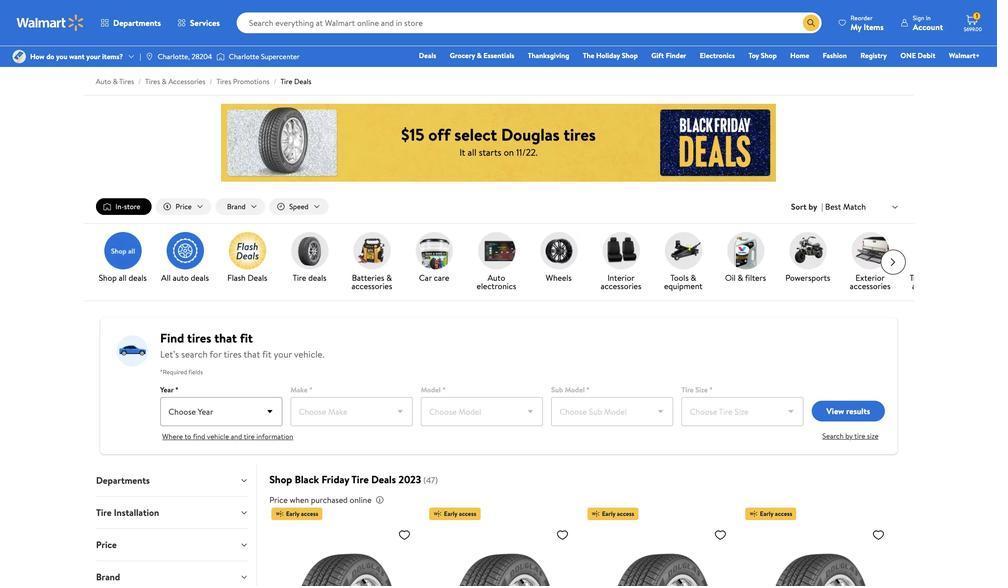 Task type: locate. For each thing, give the bounding box(es) containing it.
& right "tools"
[[691, 272, 697, 284]]

make *
[[291, 385, 313, 395]]

access for douglas touring a/s 205/55r16 91h all-season tire image
[[617, 510, 635, 518]]

auto electronics image
[[478, 232, 515, 270]]

wheels image
[[540, 232, 578, 270]]

shop right holiday
[[622, 50, 638, 61]]

batteries & accessories link
[[345, 232, 399, 292]]

0 vertical spatial fit
[[240, 329, 253, 347]]

brand button up flash deals image
[[216, 198, 265, 215]]

one debit link
[[896, 50, 941, 61]]

interior
[[608, 272, 635, 284]]

1 vertical spatial price button
[[88, 529, 257, 561]]

0 horizontal spatial tires
[[187, 329, 211, 347]]

access
[[301, 510, 319, 518], [459, 510, 477, 518], [617, 510, 635, 518], [775, 510, 793, 518]]

access for 'douglas touring a/s 225/65r17 102h all-season tire' image
[[459, 510, 477, 518]]

wheels link
[[532, 232, 586, 284]]

tire inside button
[[855, 431, 866, 442]]

0 horizontal spatial price
[[96, 539, 117, 552]]

0 horizontal spatial |
[[140, 51, 141, 62]]

all right it
[[468, 146, 477, 159]]

0 horizontal spatial fit
[[240, 329, 253, 347]]

electronics
[[700, 50, 735, 61]]

 image left 'charlotte,'
[[145, 52, 154, 61]]

1 vertical spatial by
[[846, 431, 853, 442]]

* for make *
[[310, 385, 313, 395]]

tire for tire deals
[[293, 272, 307, 284]]

0 horizontal spatial auto
[[96, 76, 111, 87]]

3 early access from the left
[[602, 510, 635, 518]]

price tab
[[88, 529, 257, 561]]

next slide for chipmodulewithimages list image
[[881, 250, 906, 275]]

all
[[161, 272, 171, 284]]

shop down shop all image
[[99, 272, 117, 284]]

deals down tires image
[[309, 272, 327, 284]]

items
[[864, 21, 884, 32]]

& inside batteries & accessories
[[387, 272, 392, 284]]

tires right douglas
[[564, 123, 596, 146]]

view results
[[827, 406, 871, 417]]

Walmart Site-Wide search field
[[237, 12, 822, 33]]

flash
[[227, 272, 246, 284]]

3 early from the left
[[602, 510, 616, 518]]

0 horizontal spatial tires
[[119, 76, 134, 87]]

1 deals from the left
[[129, 272, 147, 284]]

0 horizontal spatial that
[[214, 329, 237, 347]]

tools
[[671, 272, 689, 284]]

that up for
[[214, 329, 237, 347]]

$15
[[402, 123, 425, 146]]

tires & accessories link
[[145, 76, 206, 87]]

&
[[477, 50, 482, 61], [113, 76, 118, 87], [162, 76, 167, 87], [387, 272, 392, 284], [691, 272, 697, 284], [738, 272, 744, 284], [932, 272, 937, 284]]

 image
[[216, 51, 225, 62]]

services
[[190, 17, 220, 29]]

shop all deals
[[99, 272, 147, 284]]

oil & filters
[[725, 272, 767, 284]]

1 horizontal spatial  image
[[145, 52, 154, 61]]

0 horizontal spatial your
[[86, 51, 100, 62]]

your inside find tires that fit let's search for tires that fit your vehicle.
[[274, 348, 292, 361]]

tires down 'charlotte,'
[[145, 76, 160, 87]]

how
[[30, 51, 45, 62]]

search by tire size button
[[823, 431, 881, 442]]

1 early access from the left
[[286, 510, 319, 518]]

& right grocery
[[477, 50, 482, 61]]

4 early access from the left
[[760, 510, 793, 518]]

price button
[[156, 198, 212, 215], [88, 529, 257, 561]]

by right sort
[[809, 201, 818, 212]]

deals right auto
[[191, 272, 209, 284]]

deals left all
[[129, 272, 147, 284]]

& for oil & filters
[[738, 272, 744, 284]]

& right oil on the right of the page
[[738, 272, 744, 284]]

powersports
[[786, 272, 831, 284]]

on
[[504, 146, 514, 159]]

to
[[185, 432, 191, 442]]

tire left 'installation' on the bottom
[[96, 506, 111, 519]]

 image left how
[[12, 50, 26, 63]]

1 vertical spatial your
[[274, 348, 292, 361]]

| left the best
[[822, 201, 824, 212]]

| right items?
[[140, 51, 141, 62]]

friday
[[322, 473, 349, 487]]

1 horizontal spatial /
[[210, 76, 212, 87]]

3 access from the left
[[617, 510, 635, 518]]

accessories inside truck & jeep accessories
[[913, 281, 953, 292]]

car batteries and more�� image
[[353, 232, 391, 270]]

0 vertical spatial tires
[[564, 123, 596, 146]]

shop
[[622, 50, 638, 61], [761, 50, 777, 61], [99, 272, 117, 284], [269, 473, 292, 487]]

1 horizontal spatial brand
[[227, 202, 246, 212]]

2 deals from the left
[[191, 272, 209, 284]]

sub model *
[[552, 385, 590, 395]]

2 accessories from the left
[[601, 281, 642, 292]]

by
[[809, 201, 818, 212], [846, 431, 853, 442]]

0 horizontal spatial deals
[[129, 272, 147, 284]]

$15 off select douglas tires. it all starts on xx/xx at xpm et. explore deals. image
[[221, 104, 776, 182]]

|
[[140, 51, 141, 62], [822, 201, 824, 212]]

1 * from the left
[[175, 385, 179, 395]]

1 horizontal spatial deals
[[191, 272, 209, 284]]

sign in to add to favorites list, douglas touring a/s 225/65r17 102h all-season tire image
[[557, 529, 569, 542]]

your
[[86, 51, 100, 62], [274, 348, 292, 361]]

your left vehicle. at the left
[[274, 348, 292, 361]]

jeep
[[939, 272, 956, 284]]

& for batteries & accessories
[[387, 272, 392, 284]]

3 deals from the left
[[309, 272, 327, 284]]

price button up brand tab
[[88, 529, 257, 561]]

0 horizontal spatial tire
[[244, 432, 255, 442]]

by for search
[[846, 431, 853, 442]]

debit
[[918, 50, 936, 61]]

& inside truck & jeep accessories
[[932, 272, 937, 284]]

0 vertical spatial by
[[809, 201, 818, 212]]

2 early access from the left
[[444, 510, 477, 518]]

2 vertical spatial tires
[[224, 348, 242, 361]]

fields
[[188, 368, 203, 377]]

charlotte,
[[158, 51, 190, 62]]

1 horizontal spatial fit
[[262, 348, 272, 361]]

speed
[[289, 202, 309, 212]]

1 vertical spatial all
[[119, 272, 127, 284]]

price inside sort and filter section element
[[176, 202, 192, 212]]

truck & jeep accessories
[[910, 272, 956, 292]]

3 * from the left
[[443, 385, 446, 395]]

0 horizontal spatial by
[[809, 201, 818, 212]]

departments tab
[[88, 465, 257, 497]]

1 $699.00
[[964, 12, 982, 33]]

all inside $15 off select douglas tires it all starts on 11/22.
[[468, 146, 477, 159]]

early access for douglas touring a/s 195/65r15 91h all-season tire "image" on the bottom right
[[760, 510, 793, 518]]

batteries & accessories
[[352, 272, 392, 292]]

flash deals link
[[220, 232, 274, 284]]

1
[[977, 12, 979, 20]]

by inside sort and filter section element
[[809, 201, 818, 212]]

tire right and
[[244, 432, 255, 442]]

legal information image
[[376, 496, 384, 504]]

search
[[823, 431, 844, 442]]

4 early from the left
[[760, 510, 774, 518]]

11/22.
[[517, 146, 538, 159]]

one
[[901, 50, 917, 61]]

1 accessories from the left
[[352, 281, 392, 292]]

where
[[162, 432, 183, 442]]

2 vertical spatial price
[[96, 539, 117, 552]]

1 vertical spatial fit
[[262, 348, 272, 361]]

access for douglas touring a/s 195/65r15 91h all-season tire "image" on the bottom right
[[775, 510, 793, 518]]

& down items?
[[113, 76, 118, 87]]

one debit
[[901, 50, 936, 61]]

1 horizontal spatial price
[[176, 202, 192, 212]]

2 horizontal spatial tires
[[217, 76, 231, 87]]

1 vertical spatial that
[[244, 348, 260, 361]]

1 vertical spatial price
[[269, 494, 288, 506]]

home
[[791, 50, 810, 61]]

holiday
[[596, 50, 620, 61]]

1 horizontal spatial tire
[[855, 431, 866, 442]]

1 tires from the left
[[119, 76, 134, 87]]

shop inside shop all deals link
[[99, 272, 117, 284]]

1 model from the left
[[421, 385, 441, 395]]

tire inside dropdown button
[[96, 506, 111, 519]]

/
[[138, 76, 141, 87], [210, 76, 212, 87], [274, 76, 277, 87]]

deals for all auto deals
[[191, 272, 209, 284]]

1 / from the left
[[138, 76, 141, 87]]

deals link
[[414, 50, 441, 61]]

2 early from the left
[[444, 510, 458, 518]]

/ right "accessories"
[[210, 76, 212, 87]]

price inside tab
[[96, 539, 117, 552]]

tire left size
[[682, 385, 694, 395]]

1 vertical spatial |
[[822, 201, 824, 212]]

 image
[[12, 50, 26, 63], [145, 52, 154, 61]]

early for 'douglas touring a/s 225/65r17 102h all-season tire' image
[[444, 510, 458, 518]]

1 horizontal spatial all
[[468, 146, 477, 159]]

0 vertical spatial departments
[[113, 17, 161, 29]]

auto & tires link
[[96, 76, 134, 87]]

early access for 'douglas touring a/s 225/65r17 102h all-season tire' image
[[444, 510, 477, 518]]

2 / from the left
[[210, 76, 212, 87]]

price up shop all auto image
[[176, 202, 192, 212]]

douglas touring a/s 205/65r16 95h all-season tire image
[[272, 525, 415, 586]]

& left "accessories"
[[162, 76, 167, 87]]

and
[[231, 432, 242, 442]]

2 horizontal spatial tires
[[564, 123, 596, 146]]

auto down auto electronics image
[[488, 272, 506, 284]]

4 accessories from the left
[[913, 281, 953, 292]]

shop all auto image
[[166, 232, 204, 270]]

price down tire installation
[[96, 539, 117, 552]]

brand button down price tab
[[88, 561, 257, 586]]

the holiday shop
[[583, 50, 638, 61]]

3 / from the left
[[274, 76, 277, 87]]

0 vertical spatial price
[[176, 202, 192, 212]]

online
[[350, 494, 372, 506]]

/ right 'auto & tires' link in the left of the page
[[138, 76, 141, 87]]

0 vertical spatial brand
[[227, 202, 246, 212]]

3 tires from the left
[[217, 76, 231, 87]]

1 vertical spatial brand
[[96, 571, 120, 584]]

vehicle.
[[294, 348, 324, 361]]

auto down items?
[[96, 76, 111, 87]]

vehicle type: car and truck image
[[117, 335, 148, 368]]

toy shop link
[[744, 50, 782, 61]]

* for year *
[[175, 385, 179, 395]]

1 vertical spatial departments
[[96, 474, 150, 487]]

vehicle
[[207, 432, 229, 442]]

fashion link
[[819, 50, 852, 61]]

tire down tires image
[[293, 272, 307, 284]]

deals
[[419, 50, 437, 61], [294, 76, 312, 87], [248, 272, 268, 284], [371, 473, 396, 487]]

price when purchased online
[[269, 494, 372, 506]]

1 horizontal spatial auto
[[488, 272, 506, 284]]

shop right toy on the right top
[[761, 50, 777, 61]]

deals left grocery
[[419, 50, 437, 61]]

tire
[[855, 431, 866, 442], [244, 432, 255, 442]]

*
[[175, 385, 179, 395], [310, 385, 313, 395], [443, 385, 446, 395], [587, 385, 590, 395], [710, 385, 713, 395]]

1 early from the left
[[286, 510, 300, 518]]

departments button up items?
[[92, 10, 169, 35]]

your right want
[[86, 51, 100, 62]]

information
[[257, 432, 293, 442]]

2 * from the left
[[310, 385, 313, 395]]

departments up items?
[[113, 17, 161, 29]]

let's
[[160, 348, 179, 361]]

find
[[160, 329, 184, 347]]

interior accessories
[[601, 272, 642, 292]]

/ left tire deals link
[[274, 76, 277, 87]]

2 access from the left
[[459, 510, 477, 518]]

tires
[[119, 76, 134, 87], [145, 76, 160, 87], [217, 76, 231, 87]]

oil and filters image
[[727, 232, 765, 270]]

 image for charlotte, 28204
[[145, 52, 154, 61]]

0 vertical spatial all
[[468, 146, 477, 159]]

auto
[[173, 272, 189, 284]]

registry
[[861, 50, 887, 61]]

2 horizontal spatial /
[[274, 76, 277, 87]]

equipment
[[664, 281, 703, 292]]

access for 'douglas touring a/s 205/65r16 95h all-season tire' image
[[301, 510, 319, 518]]

& for tools & equipment
[[691, 272, 697, 284]]

find tires that fit let's search for tires that fit your vehicle.
[[160, 329, 324, 361]]

4 access from the left
[[775, 510, 793, 518]]

departments button up tire installation dropdown button
[[88, 465, 257, 497]]

1 horizontal spatial model
[[565, 385, 585, 395]]

1 access from the left
[[301, 510, 319, 518]]

0 horizontal spatial /
[[138, 76, 141, 87]]

tire left the size
[[855, 431, 866, 442]]

& left jeep
[[932, 272, 937, 284]]

& for truck & jeep accessories
[[932, 272, 937, 284]]

auto inside auto electronics
[[488, 272, 506, 284]]

tires down items?
[[119, 76, 134, 87]]

that right for
[[244, 348, 260, 361]]

1 horizontal spatial tires
[[145, 76, 160, 87]]

1 vertical spatial departments button
[[88, 465, 257, 497]]

(47)
[[424, 475, 438, 486]]

1 vertical spatial auto
[[488, 272, 506, 284]]

tire
[[281, 76, 293, 87], [293, 272, 307, 284], [682, 385, 694, 395], [352, 473, 369, 487], [96, 506, 111, 519]]

& right batteries
[[387, 272, 392, 284]]

tire for tire installation
[[96, 506, 111, 519]]

early
[[286, 510, 300, 518], [444, 510, 458, 518], [602, 510, 616, 518], [760, 510, 774, 518]]

tire down the supercenter
[[281, 76, 293, 87]]

by inside search by tire size button
[[846, 431, 853, 442]]

finder
[[666, 50, 687, 61]]

tires left promotions at the left top of page
[[217, 76, 231, 87]]

reorder
[[851, 13, 873, 22]]

& inside tools & equipment
[[691, 272, 697, 284]]

exterior accessories link
[[844, 232, 898, 292]]

departments up tire installation
[[96, 474, 150, 487]]

1 horizontal spatial by
[[846, 431, 853, 442]]

auto & tires / tires & accessories / tires promotions / tire deals
[[96, 76, 312, 87]]

| inside sort and filter section element
[[822, 201, 824, 212]]

sort and filter section element
[[83, 190, 914, 223]]

all auto deals link
[[158, 232, 212, 284]]

shop all deals link
[[96, 232, 150, 284]]

price button up shop all auto image
[[156, 198, 212, 215]]

by right the search
[[846, 431, 853, 442]]

0 horizontal spatial model
[[421, 385, 441, 395]]

tires up search
[[187, 329, 211, 347]]

size
[[696, 385, 708, 395]]

price left when
[[269, 494, 288, 506]]

douglas touring a/s 205/55r16 91h all-season tire image
[[588, 525, 731, 586]]

1 horizontal spatial your
[[274, 348, 292, 361]]

1 horizontal spatial |
[[822, 201, 824, 212]]

all down shop all image
[[119, 272, 127, 284]]

home link
[[786, 50, 815, 61]]

tires right for
[[224, 348, 242, 361]]

0 horizontal spatial  image
[[12, 50, 26, 63]]

0 vertical spatial your
[[86, 51, 100, 62]]

0 vertical spatial auto
[[96, 76, 111, 87]]

1 horizontal spatial that
[[244, 348, 260, 361]]

tools and equipment�� image
[[665, 232, 702, 270]]

2 horizontal spatial deals
[[309, 272, 327, 284]]

auto
[[96, 76, 111, 87], [488, 272, 506, 284]]

size
[[868, 431, 879, 442]]

0 horizontal spatial brand
[[96, 571, 120, 584]]



Task type: vqa. For each thing, say whether or not it's contained in the screenshot.
$0 to the right
no



Task type: describe. For each thing, give the bounding box(es) containing it.
tire up online
[[352, 473, 369, 487]]

deals down the supercenter
[[294, 76, 312, 87]]

purchased
[[311, 494, 348, 506]]

$699.00
[[964, 25, 982, 33]]

tire installation tab
[[88, 497, 257, 529]]

my
[[851, 21, 862, 32]]

view
[[827, 406, 845, 417]]

model *
[[421, 385, 446, 395]]

1 vertical spatial tires
[[187, 329, 211, 347]]

gift finder link
[[647, 50, 691, 61]]

clear search field text image
[[791, 18, 799, 27]]

exterior accessories image
[[852, 232, 889, 270]]

electronics link
[[696, 50, 740, 61]]

installation
[[114, 506, 159, 519]]

powersports link
[[781, 232, 835, 284]]

year *
[[160, 385, 179, 395]]

do
[[46, 51, 54, 62]]

tire deals link
[[283, 232, 337, 284]]

brand tab
[[88, 561, 257, 586]]

sign in to add to favorites list, douglas touring a/s 205/55r16 91h all-season tire image
[[715, 529, 727, 542]]

make
[[291, 385, 308, 395]]

tools & equipment link
[[657, 232, 711, 292]]

early for 'douglas touring a/s 205/65r16 95h all-season tire' image
[[286, 510, 300, 518]]

oil & filters link
[[719, 232, 773, 284]]

deals right flash
[[248, 272, 268, 284]]

auto electronics
[[477, 272, 517, 292]]

match
[[844, 201, 867, 212]]

grocery & essentials
[[450, 50, 515, 61]]

2 model from the left
[[565, 385, 585, 395]]

$15 off select douglas tires it all starts on 11/22.
[[402, 123, 596, 159]]

shop all image
[[104, 232, 142, 270]]

speed button
[[270, 198, 329, 215]]

 image for how do you want your items?
[[12, 50, 26, 63]]

reorder my items
[[851, 13, 884, 32]]

services button
[[169, 10, 228, 35]]

5 * from the left
[[710, 385, 713, 395]]

brand inside tab
[[96, 571, 120, 584]]

1 horizontal spatial tires
[[224, 348, 242, 361]]

0 vertical spatial price button
[[156, 198, 212, 215]]

truck & jeep accessories link
[[906, 232, 960, 292]]

interior accessories image
[[603, 232, 640, 270]]

search icon image
[[808, 19, 816, 27]]

tools & equipment
[[664, 272, 703, 292]]

shop inside toy shop link
[[761, 50, 777, 61]]

year
[[160, 385, 174, 395]]

Search search field
[[237, 12, 822, 33]]

flash deals
[[227, 272, 268, 284]]

4 * from the left
[[587, 385, 590, 395]]

filters
[[746, 272, 767, 284]]

tire deals
[[293, 272, 327, 284]]

walmart+ link
[[945, 50, 985, 61]]

in
[[926, 13, 931, 22]]

exterior accessories
[[850, 272, 891, 292]]

tires inside $15 off select douglas tires it all starts on 11/22.
[[564, 123, 596, 146]]

grocery & essentials link
[[445, 50, 519, 61]]

0 vertical spatial that
[[214, 329, 237, 347]]

0 vertical spatial |
[[140, 51, 141, 62]]

* for model *
[[443, 385, 446, 395]]

truck
[[910, 272, 930, 284]]

sub
[[552, 385, 563, 395]]

tire installation
[[96, 506, 159, 519]]

car care image
[[416, 232, 453, 270]]

want
[[69, 51, 85, 62]]

search
[[181, 348, 208, 361]]

accessories
[[168, 76, 206, 87]]

gift finder
[[652, 50, 687, 61]]

early access for douglas touring a/s 205/55r16 91h all-season tire image
[[602, 510, 635, 518]]

by for sort
[[809, 201, 818, 212]]

best match button
[[824, 200, 902, 214]]

brand inside sort and filter section element
[[227, 202, 246, 212]]

results
[[847, 406, 871, 417]]

account
[[913, 21, 944, 32]]

fashion
[[823, 50, 847, 61]]

2023
[[399, 473, 421, 487]]

car care
[[419, 272, 450, 284]]

walmart image
[[17, 15, 84, 31]]

interior accessories link
[[594, 232, 648, 292]]

early for douglas touring a/s 205/55r16 91h all-season tire image
[[602, 510, 616, 518]]

thanksgiving
[[528, 50, 570, 61]]

2 tires from the left
[[145, 76, 160, 87]]

toy shop
[[749, 50, 777, 61]]

you
[[56, 51, 67, 62]]

douglas touring a/s 195/65r15 91h all-season tire image
[[746, 525, 889, 586]]

0 vertical spatial departments button
[[92, 10, 169, 35]]

search by tire size
[[823, 431, 879, 442]]

*required fields
[[160, 368, 203, 377]]

car care link
[[407, 232, 461, 284]]

0 vertical spatial brand button
[[216, 198, 265, 215]]

shop inside the holiday shop link
[[622, 50, 638, 61]]

in-store button
[[96, 198, 152, 215]]

sign in to add to favorites list, douglas touring a/s 195/65r15 91h all-season tire image
[[873, 529, 885, 542]]

early for douglas touring a/s 195/65r15 91h all-season tire "image" on the bottom right
[[760, 510, 774, 518]]

sort
[[792, 201, 807, 212]]

deals up the legal information icon
[[371, 473, 396, 487]]

thanksgiving link
[[524, 50, 574, 61]]

2 horizontal spatial price
[[269, 494, 288, 506]]

electronics
[[477, 281, 517, 292]]

promotions
[[233, 76, 270, 87]]

where to find vehicle and tire information
[[162, 432, 293, 442]]

shop left black
[[269, 473, 292, 487]]

& for grocery & essentials
[[477, 50, 482, 61]]

early access for 'douglas touring a/s 205/65r16 95h all-season tire' image
[[286, 510, 319, 518]]

tire for tire size *
[[682, 385, 694, 395]]

douglas touring a/s 225/65r17 102h all-season tire image
[[430, 525, 573, 586]]

toy
[[749, 50, 760, 61]]

starts
[[479, 146, 502, 159]]

tire deals link
[[281, 76, 312, 87]]

in-
[[116, 202, 124, 212]]

flash deals image
[[229, 232, 266, 270]]

0 horizontal spatial all
[[119, 272, 127, 284]]

auto for auto electronics
[[488, 272, 506, 284]]

charlotte, 28204
[[158, 51, 212, 62]]

sign
[[913, 13, 925, 22]]

powersports image
[[790, 232, 827, 270]]

deals for shop all deals
[[129, 272, 147, 284]]

tires image
[[291, 232, 328, 270]]

3 accessories from the left
[[850, 281, 891, 292]]

1 vertical spatial brand button
[[88, 561, 257, 586]]

tire installation button
[[88, 497, 257, 529]]

& for auto & tires / tires & accessories / tires promotions / tire deals
[[113, 76, 118, 87]]

departments inside tab
[[96, 474, 150, 487]]

auto for auto & tires / tires & accessories / tires promotions / tire deals
[[96, 76, 111, 87]]

oil
[[725, 272, 736, 284]]

*required
[[160, 368, 187, 377]]

sign in to add to favorites list, douglas touring a/s 205/65r16 95h all-season tire image
[[398, 529, 411, 542]]

car
[[419, 272, 432, 284]]

grocery
[[450, 50, 475, 61]]



